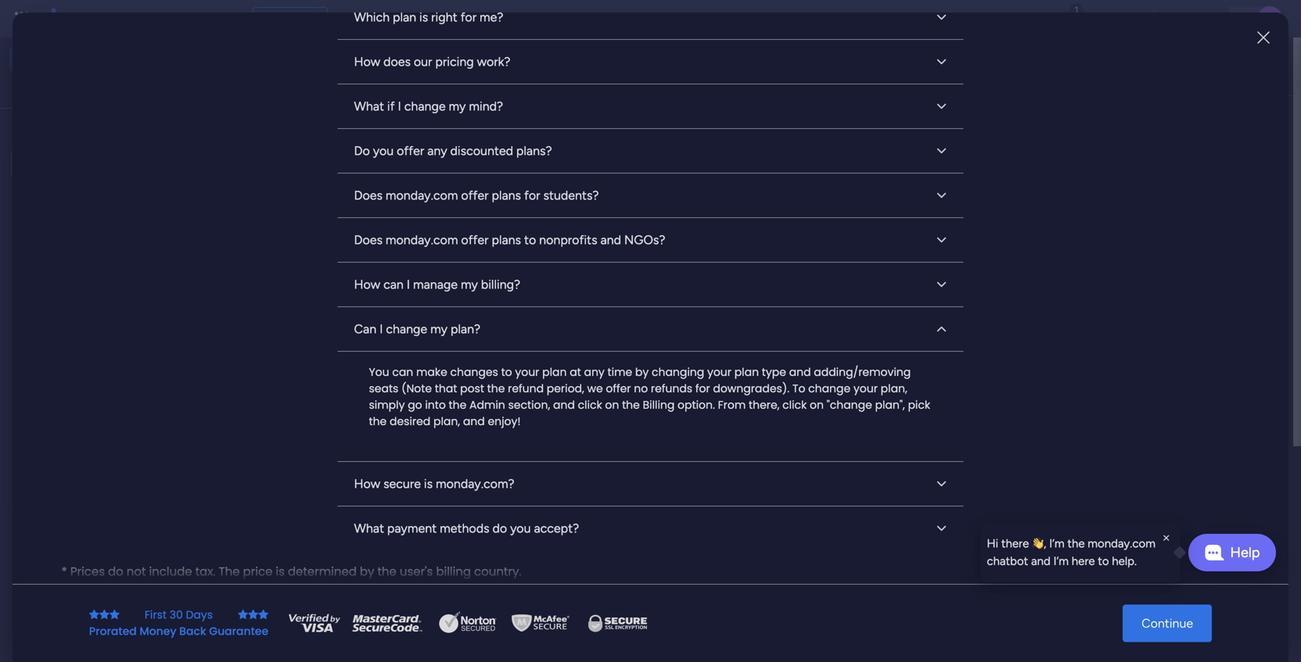Task type: vqa. For each thing, say whether or not it's contained in the screenshot.
by
yes



Task type: locate. For each thing, give the bounding box(es) containing it.
1 horizontal spatial i
[[398, 99, 401, 114]]

option
[[9, 47, 190, 72], [9, 74, 190, 99], [0, 185, 200, 188]]

0 vertical spatial to
[[524, 233, 536, 248]]

offer for for
[[461, 188, 489, 203]]

0 vertical spatial work
[[126, 10, 155, 27]]

for left students?
[[524, 188, 540, 203]]

getting started element
[[1043, 590, 1278, 653]]

nonprofits
[[539, 233, 597, 248]]

1 click from the left
[[578, 398, 602, 413]]

"change
[[827, 398, 872, 413]]

plans for does monday.com offer plans to nonprofits and ngos?
[[492, 233, 521, 248]]

chat bot icon image
[[1205, 545, 1224, 561]]

0 vertical spatial tasks
[[337, 128, 370, 145]]

1 horizontal spatial management
[[307, 605, 372, 619]]

2 vertical spatial option
[[0, 185, 200, 188]]

1 vertical spatial tasks
[[596, 284, 625, 299]]

1 horizontal spatial for
[[695, 382, 710, 397]]

i left manage
[[407, 277, 410, 292]]

lottie animation image for lottie animation element to the bottom
[[0, 505, 200, 663]]

work down purchase
[[281, 605, 305, 619]]

1 does from the top
[[354, 188, 383, 203]]

1 vertical spatial for
[[524, 188, 540, 203]]

can up (note
[[392, 365, 413, 380]]

0 vertical spatial change
[[404, 99, 446, 114]]

any up we
[[584, 365, 605, 380]]

star image
[[238, 610, 248, 621], [248, 610, 258, 621]]

learn
[[1043, 561, 1074, 576], [1105, 624, 1132, 637]]

does inside dropdown button
[[354, 188, 383, 203]]

how
[[354, 277, 380, 292], [354, 477, 380, 492]]

lottie animation image
[[600, 38, 1040, 97], [0, 505, 200, 663]]

is up purchase
[[276, 564, 285, 581]]

the down simply
[[369, 414, 387, 430]]

by for the
[[360, 564, 374, 581]]

plan?
[[451, 322, 480, 337]]

learn inside the "getting started learn how monday.com works"
[[1105, 624, 1132, 637]]

*
[[61, 564, 67, 581]]

tasks right personal
[[596, 284, 625, 299]]

monday
[[70, 10, 123, 27]]

2 click from the left
[[783, 398, 807, 413]]

my
[[449, 99, 466, 114], [461, 277, 478, 292], [430, 322, 448, 337]]

star image up guarantee
[[238, 610, 248, 621]]

see plans button
[[252, 7, 328, 31]]

payment inside dropdown button
[[387, 522, 437, 536]]

do inside * prices do not include tax. the price is determined by the user's billing country. the final price can be seen on the purchase page before payment is completed.
[[108, 564, 123, 581]]

does for does monday.com offer plans to nonprofits and ngos?
[[354, 233, 383, 248]]

i
[[398, 99, 401, 114], [407, 277, 410, 292], [380, 322, 383, 337]]

monday.com down do you offer any discounted plans?
[[386, 188, 458, 203]]

1 vertical spatial change
[[386, 322, 427, 337]]

i inside dropdown button
[[407, 277, 410, 292]]

management up quickly
[[158, 10, 243, 27]]

2 vertical spatial is
[[448, 581, 457, 598]]

change right can
[[386, 322, 427, 337]]

1 horizontal spatial any
[[584, 365, 605, 380]]

offer for discounted
[[397, 144, 424, 159]]

j
[[915, 130, 918, 144]]

and down 👋,
[[1031, 555, 1051, 569]]

what for what payment methods do you accept?
[[354, 522, 384, 536]]

2 how from the top
[[354, 477, 380, 492]]

billing
[[643, 398, 675, 413]]

1 horizontal spatial plan,
[[881, 382, 907, 397]]

2 star image from the left
[[99, 610, 109, 621]]

0 vertical spatial is
[[424, 477, 433, 492]]

access right quickly
[[269, 67, 307, 82]]

1 horizontal spatial click
[[783, 398, 807, 413]]

click
[[578, 398, 602, 413], [783, 398, 807, 413]]

the down *
[[56, 581, 77, 598]]

hi there 👋,  i'm the monday.com chatbot and i'm here to help.
[[987, 537, 1156, 569]]

i for change
[[398, 99, 401, 114]]

that
[[435, 382, 457, 397]]

dialog containing hi there 👋,  i'm the monday.com
[[981, 523, 1181, 583]]

monday.com down started
[[1158, 624, 1222, 637]]

0 vertical spatial management
[[158, 10, 243, 27]]

plans
[[295, 12, 321, 25], [492, 188, 521, 203], [492, 233, 521, 248]]

i'm right 👋,
[[1049, 537, 1065, 551]]

final
[[80, 581, 105, 598]]

you can make changes to your plan at any time by changing your plan type and adding/removing seats (note that post the refund period, we offer no refunds for downgrades). to change your plan, simply go into the admin section, and click on the billing option. from there, click on "change plan", pick the desired plan, and enjoy!
[[369, 365, 930, 430]]

monday.com inside the "getting started learn how monday.com works"
[[1158, 624, 1222, 637]]

to for changes
[[501, 365, 512, 380]]

you
[[369, 365, 389, 380]]

offer down does monday.com offer plans for students?
[[461, 233, 489, 248]]

downgrades).
[[713, 382, 790, 397]]

do left the not
[[108, 564, 123, 581]]

1 vertical spatial i
[[407, 277, 410, 292]]

by inside you can make changes to your plan at any time by changing your plan type and adding/removing seats (note that post the refund period, we offer no refunds for downgrades). to change your plan, simply go into the admin section, and click on the billing option. from there, click on "change plan", pick the desired plan, and enjoy!
[[635, 365, 649, 380]]

plan, down into
[[433, 414, 460, 430]]

we
[[587, 382, 603, 397]]

monday.com
[[386, 188, 458, 203], [386, 233, 458, 248], [1088, 537, 1156, 551], [1158, 624, 1222, 637]]

1 vertical spatial here
[[1072, 555, 1095, 569]]

* prices do not include tax. the price is determined by the user's billing country. the final price can be seen on the purchase page before payment is completed.
[[56, 564, 527, 598]]

post
[[460, 382, 484, 397]]

the right tax.
[[219, 564, 240, 581]]

the up 'admin'
[[487, 382, 505, 397]]

0 horizontal spatial access
[[269, 67, 307, 82]]

&
[[1077, 561, 1085, 576]]

by up no
[[635, 365, 649, 380]]

inbox
[[423, 67, 454, 82]]

0 horizontal spatial lottie animation image
[[0, 505, 200, 663]]

0 horizontal spatial lottie animation element
[[0, 505, 200, 663]]

click down to
[[783, 398, 807, 413]]

0 vertical spatial lottie animation element
[[600, 38, 1040, 97]]

2 vertical spatial change
[[808, 382, 851, 397]]

discounted
[[450, 144, 513, 159]]

purchase
[[257, 581, 313, 598]]

1 vertical spatial what
[[354, 522, 384, 536]]

the up before
[[378, 564, 397, 581]]

0 vertical spatial does
[[354, 188, 383, 203]]

does monday.com offer plans to nonprofits and ngos?
[[354, 233, 665, 248]]

can inside you can make changes to your plan at any time by changing your plan type and adding/removing seats (note that post the refund period, we offer no refunds for downgrades). to change your plan, simply go into the admin section, and click on the billing option. from there, click on "change plan", pick the desired plan, and enjoy!
[[392, 365, 413, 380]]

payment inside * prices do not include tax. the price is determined by the user's billing country. the final price can be seen on the purchase page before payment is completed.
[[391, 581, 445, 598]]

my left plan?
[[430, 322, 448, 337]]

your left the recent
[[310, 67, 335, 82]]

2 vertical spatial my
[[430, 322, 448, 337]]

click down we
[[578, 398, 602, 413]]

0 horizontal spatial learn
[[1043, 561, 1074, 576]]

the left public board icon on the bottom of page
[[235, 581, 254, 598]]

use
[[856, 130, 875, 143]]

and
[[457, 67, 478, 82], [601, 233, 621, 248], [628, 284, 648, 299], [789, 365, 811, 380], [553, 398, 575, 413], [463, 414, 485, 430], [1031, 555, 1051, 569]]

plans up the billing?
[[492, 233, 521, 248]]

1 horizontal spatial you
[[510, 522, 531, 536]]

how secure is monday.com?
[[354, 477, 515, 492]]

management down page
[[307, 605, 372, 619]]

can left manage
[[383, 277, 404, 292]]

is inside how secure is monday.com? dropdown button
[[424, 477, 433, 492]]

what if i change my mind? button
[[338, 85, 964, 128]]

and up can i change my plan? "dropdown button"
[[628, 284, 648, 299]]

offer down discounted
[[461, 188, 489, 203]]

0 vertical spatial the
[[219, 564, 240, 581]]

what payment methods do you accept? button
[[338, 507, 964, 551]]

enjoy!
[[488, 414, 521, 430]]

i for manage
[[407, 277, 410, 292]]

plans up does monday.com offer plans to nonprofits and ngos?
[[492, 188, 521, 203]]

2 horizontal spatial i
[[407, 277, 410, 292]]

1 horizontal spatial tasks
[[596, 284, 625, 299]]

change up "change
[[808, 382, 851, 397]]

any left discounted
[[427, 144, 447, 159]]

here left help.
[[1072, 555, 1095, 569]]

offer down what if i change my mind?
[[397, 144, 424, 159]]

i'm left the &
[[1054, 555, 1069, 569]]

1 what from the top
[[354, 99, 384, 114]]

star image
[[89, 610, 99, 621], [99, 610, 109, 621], [109, 610, 120, 621], [258, 610, 268, 621]]

0 horizontal spatial to
[[501, 365, 512, 380]]

1 vertical spatial does
[[354, 233, 383, 248]]

for up option.
[[695, 382, 710, 397]]

on left "change
[[810, 398, 824, 413]]

lottie animation element
[[600, 38, 1040, 97], [0, 505, 200, 663]]

does
[[354, 188, 383, 203], [354, 233, 383, 248]]

learn left the &
[[1043, 561, 1074, 576]]

plan,
[[881, 382, 907, 397], [433, 414, 460, 430]]

1 vertical spatial access
[[972, 130, 1005, 143]]

offer down "time"
[[606, 382, 631, 397]]

i right if
[[398, 99, 401, 114]]

2 horizontal spatial to
[[1098, 555, 1109, 569]]

simply
[[369, 398, 405, 413]]

here right reminders
[[710, 284, 735, 299]]

1 vertical spatial learn
[[1105, 624, 1132, 637]]

1 vertical spatial my
[[461, 277, 478, 292]]

2 does from the top
[[354, 233, 383, 248]]

for inside you can make changes to your plan at any time by changing your plan type and adding/removing seats (note that post the refund period, we offer no refunds for downgrades). to change your plan, simply go into the admin section, and click on the billing option. from there, click on "change plan", pick the desired plan, and enjoy!
[[695, 382, 710, 397]]

adding/removing
[[814, 365, 911, 380]]

how up can
[[354, 277, 380, 292]]

help button
[[1189, 534, 1276, 572]]

notifications image
[[1023, 11, 1039, 27]]

0 vertical spatial learn
[[1043, 561, 1074, 576]]

price up purchase
[[243, 564, 273, 581]]

my inside can i change my plan? "dropdown button"
[[430, 322, 448, 337]]

how for how can i manage my billing?
[[354, 277, 380, 292]]

0 vertical spatial you
[[373, 144, 394, 159]]

star image left component image
[[248, 610, 258, 621]]

i inside dropdown button
[[398, 99, 401, 114]]

can for you
[[392, 365, 413, 380]]

my for billing?
[[461, 277, 478, 292]]

0 horizontal spatial tasks
[[337, 128, 370, 145]]

management
[[329, 580, 405, 595]]

⌘
[[881, 130, 892, 144]]

0 horizontal spatial plan
[[542, 365, 567, 380]]

change inside you can make changes to your plan at any time by changing your plan type and adding/removing seats (note that post the refund period, we offer no refunds for downgrades). to change your plan, simply go into the admin section, and click on the billing option. from there, click on "change plan", pick the desired plan, and enjoy!
[[808, 382, 851, 397]]

make
[[416, 365, 447, 380]]

1 horizontal spatial here
[[1072, 555, 1095, 569]]

plan up downgrades).
[[735, 365, 759, 380]]

1 horizontal spatial lottie animation image
[[600, 38, 1040, 97]]

you right do
[[373, 144, 394, 159]]

plan up period,
[[542, 365, 567, 380]]

explore
[[1110, 510, 1152, 525]]

does inside 'dropdown button'
[[354, 233, 383, 248]]

help image
[[1200, 11, 1215, 27]]

and right inbox in the left top of the page
[[457, 67, 478, 82]]

lottie animation image for rightmost lottie animation element
[[600, 38, 1040, 97]]

by for changing
[[635, 365, 649, 380]]

tasks right private
[[337, 128, 370, 145]]

be
[[167, 581, 182, 598]]

reminders
[[651, 284, 707, 299]]

what left if
[[354, 99, 384, 114]]

plans right see
[[295, 12, 321, 25]]

getting started learn how monday.com works
[[1105, 606, 1253, 637]]

you inside dropdown button
[[373, 144, 394, 159]]

i'm
[[1049, 537, 1065, 551], [1054, 555, 1069, 569]]

1 vertical spatial is
[[276, 564, 285, 581]]

1 vertical spatial by
[[360, 564, 374, 581]]

verified by visa image
[[287, 612, 342, 636]]

0 vertical spatial lottie animation image
[[600, 38, 1040, 97]]

monday.com up manage
[[386, 233, 458, 248]]

0 horizontal spatial is
[[276, 564, 285, 581]]

how left secure
[[354, 477, 380, 492]]

billing
[[436, 564, 471, 581]]

2 horizontal spatial is
[[448, 581, 457, 598]]

0 vertical spatial price
[[243, 564, 273, 581]]

0 horizontal spatial you
[[373, 144, 394, 159]]

monday.com inside 'dropdown button'
[[386, 233, 458, 248]]

0 vertical spatial can
[[383, 277, 404, 292]]

0 vertical spatial do
[[493, 522, 507, 536]]

do right methods
[[493, 522, 507, 536]]

mastercard secure code image
[[348, 612, 427, 636]]

0 horizontal spatial i
[[380, 322, 383, 337]]

1 vertical spatial plans
[[492, 188, 521, 203]]

continue
[[1142, 617, 1193, 631]]

0 vertical spatial payment
[[387, 522, 437, 536]]

how for how secure is monday.com?
[[354, 477, 380, 492]]

does for does monday.com offer plans for students?
[[354, 188, 383, 203]]

1 vertical spatial payment
[[391, 581, 445, 598]]

0 horizontal spatial management
[[158, 10, 243, 27]]

monday.com up help.
[[1088, 537, 1156, 551]]

1 horizontal spatial learn
[[1105, 624, 1132, 637]]

to inside 'dropdown button'
[[524, 233, 536, 248]]

what down secure
[[354, 522, 384, 536]]

help.
[[1112, 555, 1137, 569]]

0 horizontal spatial by
[[360, 564, 374, 581]]

0 horizontal spatial do
[[108, 564, 123, 581]]

2 vertical spatial for
[[695, 382, 710, 397]]

1 horizontal spatial to
[[524, 233, 536, 248]]

change right if
[[404, 99, 446, 114]]

and up to
[[789, 365, 811, 380]]

public board image
[[261, 579, 279, 596]]

work right monday
[[126, 10, 155, 27]]

0 horizontal spatial click
[[578, 398, 602, 413]]

my for mind?
[[449, 99, 466, 114]]

private
[[287, 128, 333, 145]]

1 horizontal spatial is
[[424, 477, 433, 492]]

2 vertical spatial i
[[380, 322, 383, 337]]

1 star image from the left
[[89, 610, 99, 621]]

to left nonprofits
[[524, 233, 536, 248]]

prorated money back guarantee
[[89, 624, 268, 640]]

0 horizontal spatial plan,
[[433, 414, 460, 430]]

to
[[524, 233, 536, 248], [501, 365, 512, 380], [1098, 555, 1109, 569]]

2 vertical spatial to
[[1098, 555, 1109, 569]]

you left accept?
[[510, 522, 531, 536]]

show all
[[603, 383, 644, 396]]

change inside "dropdown button"
[[386, 322, 427, 337]]

plans inside dropdown button
[[492, 188, 521, 203]]

i right can
[[380, 322, 383, 337]]

+
[[899, 130, 906, 144]]

go
[[408, 398, 422, 413]]

0 vertical spatial what
[[354, 99, 384, 114]]

the up the &
[[1068, 537, 1085, 551]]

monday.com inside hi there 👋,  i'm the monday.com chatbot and i'm here to help.
[[1088, 537, 1156, 551]]

dialog
[[981, 523, 1181, 583]]

0 vertical spatial plans
[[295, 12, 321, 25]]

0 vertical spatial my
[[449, 99, 466, 114]]

offer inside 'dropdown button'
[[461, 233, 489, 248]]

to inside you can make changes to your plan at any time by changing your plan type and adding/removing seats (note that post the refund period, we offer no refunds for downgrades). to change your plan, simply go into the admin section, and click on the billing option. from there, click on "change plan", pick the desired plan, and enjoy!
[[501, 365, 512, 380]]

1 vertical spatial the
[[56, 581, 77, 598]]

my left the billing?
[[461, 277, 478, 292]]

changes
[[450, 365, 498, 380]]

can inside * prices do not include tax. the price is determined by the user's billing country. the final price can be seen on the purchase page before payment is completed.
[[141, 581, 164, 598]]

your
[[310, 67, 335, 82], [515, 365, 539, 380], [707, 365, 732, 380], [854, 382, 878, 397]]

back
[[179, 624, 206, 640]]

plans inside 'dropdown button'
[[492, 233, 521, 248]]

search everything image
[[1165, 11, 1181, 27]]

boards,
[[378, 67, 420, 82]]

quickly access your recent boards, inbox and workspaces
[[223, 67, 548, 82]]

1 vertical spatial lottie animation image
[[0, 505, 200, 663]]

price down the not
[[108, 581, 138, 598]]

greg robinson image
[[1257, 6, 1282, 31]]

is down billing
[[448, 581, 457, 598]]

my left "mind?"
[[449, 99, 466, 114]]

payment up user's
[[387, 522, 437, 536]]

1 image
[[1070, 1, 1084, 18]]

2 what from the top
[[354, 522, 384, 536]]

by up before
[[360, 564, 374, 581]]

changing
[[652, 365, 704, 380]]

explore templates button
[[1052, 502, 1268, 533]]

component image
[[261, 603, 275, 617]]

option.
[[678, 398, 715, 413]]

invite members image
[[1092, 11, 1108, 27]]

offer inside you can make changes to your plan at any time by changing your plan type and adding/removing seats (note that post the refund period, we offer no refunds for downgrades). to change your plan, simply go into the admin section, and click on the billing option. from there, click on "change plan", pick the desired plan, and enjoy!
[[606, 382, 631, 397]]

0 vertical spatial how
[[354, 277, 380, 292]]

0 vertical spatial access
[[269, 67, 307, 82]]

completed.
[[460, 581, 527, 598]]

and left ngos?
[[601, 233, 621, 248]]

is right secure
[[424, 477, 433, 492]]

1 how from the top
[[354, 277, 380, 292]]

on right seen
[[217, 581, 232, 598]]

payment
[[387, 522, 437, 536], [391, 581, 445, 598]]

⌘ +
[[881, 130, 906, 144]]

0 horizontal spatial here
[[710, 284, 735, 299]]

your up from
[[707, 365, 732, 380]]

0 horizontal spatial on
[[217, 581, 232, 598]]

access right quick
[[972, 130, 1005, 143]]

for right j
[[926, 130, 940, 143]]

admin
[[470, 398, 505, 413]]

tasks for private
[[337, 128, 370, 145]]

payment down user's
[[391, 581, 445, 598]]

by inside * prices do not include tax. the price is determined by the user's billing country. the final price can be seen on the purchase page before payment is completed.
[[360, 564, 374, 581]]

work
[[126, 10, 155, 27], [281, 605, 305, 619]]

to up 'refund'
[[501, 365, 512, 380]]

2 star image from the left
[[248, 610, 258, 621]]

seen
[[185, 581, 213, 598]]

1 horizontal spatial work
[[281, 605, 305, 619]]

learn down getting on the right bottom
[[1105, 624, 1132, 637]]

0 vertical spatial any
[[427, 144, 447, 159]]

days
[[186, 608, 213, 623]]

can inside dropdown button
[[383, 277, 404, 292]]

my inside what if i change my mind? dropdown button
[[449, 99, 466, 114]]

what for what if i change my mind?
[[354, 99, 384, 114]]

can left be
[[141, 581, 164, 598]]

1 vertical spatial price
[[108, 581, 138, 598]]

add to favorites image
[[443, 579, 459, 595]]

plan, up plan",
[[881, 382, 907, 397]]

0 vertical spatial by
[[635, 365, 649, 380]]

0 horizontal spatial any
[[427, 144, 447, 159]]

list box
[[0, 183, 200, 424]]

1 horizontal spatial by
[[635, 365, 649, 380]]

on down "show"
[[605, 398, 619, 413]]

my inside how can i manage my billing? dropdown button
[[461, 277, 478, 292]]

my
[[264, 128, 284, 145]]

to left help.
[[1098, 555, 1109, 569]]

0 horizontal spatial for
[[524, 188, 540, 203]]



Task type: describe. For each thing, give the bounding box(es) containing it.
and down 'admin'
[[463, 414, 485, 430]]

1 vertical spatial work
[[281, 605, 305, 619]]

the inside hi there 👋,  i'm the monday.com chatbot and i'm here to help.
[[1068, 537, 1085, 551]]

what if i change my mind?
[[354, 99, 503, 114]]

1 horizontal spatial the
[[219, 564, 240, 581]]

you inside dropdown button
[[510, 522, 531, 536]]

prorated
[[89, 624, 137, 640]]

what payment methods do you accept?
[[354, 522, 579, 536]]

and inside hi there 👋,  i'm the monday.com chatbot and i'm here to help.
[[1031, 555, 1051, 569]]

the down that
[[449, 398, 467, 413]]

refunds
[[651, 382, 693, 397]]

0 vertical spatial here
[[710, 284, 735, 299]]

not
[[127, 564, 146, 581]]

do inside dropdown button
[[493, 522, 507, 536]]

quick
[[943, 130, 969, 143]]

recently
[[264, 421, 321, 438]]

type
[[762, 365, 786, 380]]

main
[[384, 605, 408, 619]]

methods
[[440, 522, 489, 536]]

into
[[425, 398, 446, 413]]

your down "adding/removing"
[[854, 382, 878, 397]]

project management
[[284, 580, 405, 595]]

1 horizontal spatial access
[[972, 130, 1005, 143]]

1 star image from the left
[[238, 610, 248, 621]]

can i change my plan? button
[[338, 308, 964, 352]]

track
[[512, 284, 542, 299]]

1 horizontal spatial on
[[605, 398, 619, 413]]

ssl encrypted image
[[578, 612, 657, 636]]

to
[[793, 382, 805, 397]]

include
[[149, 564, 192, 581]]

mcafee secure image
[[509, 612, 572, 636]]

students?
[[543, 188, 599, 203]]

to inside hi there 👋,  i'm the monday.com chatbot and i'm here to help.
[[1098, 555, 1109, 569]]

there,
[[749, 398, 780, 413]]

2 horizontal spatial for
[[926, 130, 940, 143]]

how can i manage my billing? button
[[338, 263, 964, 307]]

how
[[1135, 624, 1156, 637]]

see plans
[[274, 12, 321, 25]]

page
[[316, 581, 347, 598]]

30
[[170, 608, 183, 623]]

how can i manage my billing?
[[354, 277, 520, 292]]

money
[[140, 624, 176, 640]]

user's
[[400, 564, 433, 581]]

1 vertical spatial option
[[9, 74, 190, 99]]

templates
[[1155, 510, 1211, 525]]

hi
[[987, 537, 999, 551]]

started
[[1146, 606, 1182, 619]]

period,
[[547, 382, 584, 397]]

monday.com inside dropdown button
[[386, 188, 458, 203]]

how secure is monday.com? button
[[338, 463, 964, 506]]

3 star image from the left
[[109, 610, 120, 621]]

does monday.com offer plans for students? button
[[338, 174, 964, 218]]

inspired
[[1111, 561, 1156, 576]]

there
[[1001, 537, 1029, 551]]

works
[[1224, 624, 1253, 637]]

0 vertical spatial plan,
[[881, 382, 907, 397]]

the down show all
[[622, 398, 640, 413]]

0 horizontal spatial work
[[126, 10, 155, 27]]

to for plans
[[524, 233, 536, 248]]

for quick access
[[926, 130, 1005, 143]]

>
[[375, 605, 382, 619]]

1 horizontal spatial price
[[243, 564, 273, 581]]

do you offer any discounted plans? button
[[338, 129, 964, 173]]

4 star image from the left
[[258, 610, 268, 621]]

recently visited
[[264, 421, 368, 438]]

(note
[[401, 382, 432, 397]]

tasks for personal
[[596, 284, 625, 299]]

get
[[1088, 561, 1108, 576]]

plans inside button
[[295, 12, 321, 25]]

1 plan from the left
[[542, 365, 567, 380]]

1 vertical spatial management
[[307, 605, 372, 619]]

change inside dropdown button
[[404, 99, 446, 114]]

can for how
[[383, 277, 404, 292]]

for inside does monday.com offer plans for students? dropdown button
[[524, 188, 540, 203]]

accept?
[[534, 522, 579, 536]]

see
[[274, 12, 292, 25]]

on inside * prices do not include tax. the price is determined by the user's billing country. the final price can be seen on the purchase page before payment is completed.
[[217, 581, 232, 598]]

seats
[[369, 382, 399, 397]]

no
[[634, 382, 648, 397]]

track personal tasks and reminders here
[[512, 284, 735, 299]]

0 horizontal spatial price
[[108, 581, 138, 598]]

all
[[634, 383, 644, 396]]

here inside hi there 👋,  i'm the monday.com chatbot and i'm here to help.
[[1072, 555, 1095, 569]]

monday work management
[[70, 10, 243, 27]]

any inside dropdown button
[[427, 144, 447, 159]]

workspace
[[410, 605, 463, 619]]

billing?
[[481, 277, 520, 292]]

show
[[603, 383, 631, 396]]

plan",
[[875, 398, 905, 413]]

show all button
[[597, 377, 650, 402]]

👋,
[[1032, 537, 1046, 551]]

workspaces
[[481, 67, 548, 82]]

does monday.com offer plans for students?
[[354, 188, 599, 203]]

i inside "dropdown button"
[[380, 322, 383, 337]]

0 horizontal spatial the
[[56, 581, 77, 598]]

and inside 'dropdown button'
[[601, 233, 621, 248]]

work management > main workspace
[[281, 605, 463, 619]]

your up 'refund'
[[515, 365, 539, 380]]

at
[[570, 365, 581, 380]]

update feed image
[[1058, 11, 1074, 27]]

2 horizontal spatial on
[[810, 398, 824, 413]]

guarantee
[[209, 624, 268, 640]]

do
[[354, 144, 370, 159]]

monday marketplace image
[[1127, 11, 1142, 27]]

secure
[[383, 477, 421, 492]]

and down period,
[[553, 398, 575, 413]]

if
[[387, 99, 395, 114]]

2 plan from the left
[[735, 365, 759, 380]]

1 vertical spatial lottie animation element
[[0, 505, 200, 663]]

1 vertical spatial plan,
[[433, 414, 460, 430]]

pick
[[908, 398, 930, 413]]

offer for to
[[461, 233, 489, 248]]

tax.
[[195, 564, 216, 581]]

norton secured image
[[433, 612, 503, 636]]

0 vertical spatial option
[[9, 47, 190, 72]]

ngos?
[[624, 233, 665, 248]]

1 horizontal spatial lottie animation element
[[600, 38, 1040, 97]]

does monday.com offer plans to nonprofits and ngos? button
[[338, 218, 964, 262]]

0 vertical spatial i'm
[[1049, 537, 1065, 551]]

country.
[[474, 564, 522, 581]]

plans for does monday.com offer plans for students?
[[492, 188, 521, 203]]

1 vertical spatial i'm
[[1054, 555, 1069, 569]]

any inside you can make changes to your plan at any time by changing your plan type and adding/removing seats (note that post the refund period, we offer no refunds for downgrades). to change your plan, simply go into the admin section, and click on the billing option. from there, click on "change plan", pick the desired plan, and enjoy!
[[584, 365, 605, 380]]

select product image
[[14, 11, 30, 27]]

section,
[[508, 398, 550, 413]]



